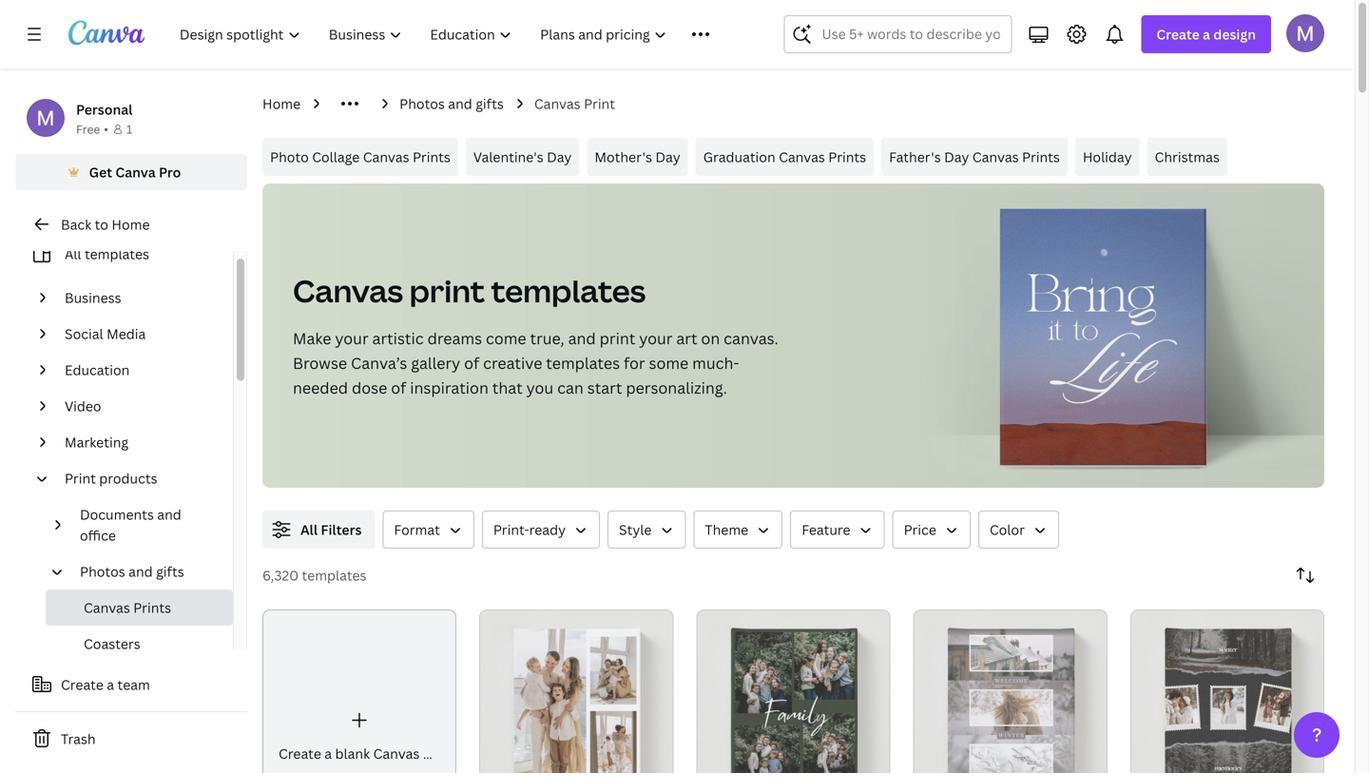 Task type: describe. For each thing, give the bounding box(es) containing it.
personalizing.
[[626, 377, 727, 398]]

father's
[[889, 148, 941, 166]]

documents and office button
[[72, 496, 222, 553]]

canvas.
[[724, 328, 778, 348]]

can
[[557, 377, 584, 398]]

art
[[676, 328, 697, 348]]

day for mother's
[[656, 148, 680, 166]]

create a blank canvas print link
[[262, 609, 457, 773]]

coasters link
[[46, 626, 233, 662]]

format button
[[383, 511, 474, 549]]

for
[[624, 353, 645, 373]]

2 vertical spatial print
[[423, 745, 454, 763]]

free •
[[76, 121, 108, 137]]

back to home
[[61, 215, 150, 233]]

6,320 templates
[[262, 566, 367, 584]]

and inside documents and office
[[157, 505, 181, 523]]

templates inside the make your artistic dreams come true, and print your art on canvas. browse canva's gallery of creative templates for some much- needed dose of inspiration that you can start personalizing.
[[546, 353, 620, 373]]

create a team button
[[15, 666, 247, 704]]

free
[[76, 121, 100, 137]]

prints left valentine's
[[413, 148, 451, 166]]

to
[[95, 215, 108, 233]]

documents
[[80, 505, 154, 523]]

print-ready
[[493, 521, 566, 539]]

0 vertical spatial of
[[464, 353, 479, 373]]

photo collage canvas prints
[[270, 148, 451, 166]]

photo
[[270, 148, 309, 166]]

create a blank canvas print element
[[262, 609, 457, 773]]

social media
[[65, 325, 146, 343]]

print inside the make your artistic dreams come true, and print your art on canvas. browse canva's gallery of creative templates for some much- needed dose of inspiration that you can start personalizing.
[[600, 328, 635, 348]]

create a blank canvas print
[[279, 745, 454, 763]]

dark green natural family photo collage canvas print image
[[696, 609, 891, 773]]

canva
[[115, 163, 156, 181]]

canvas right collage
[[363, 148, 409, 166]]

print products link
[[57, 460, 222, 496]]

pro
[[159, 163, 181, 181]]

inspiration
[[410, 377, 489, 398]]

templates down back to home
[[85, 245, 149, 263]]

style
[[619, 521, 652, 539]]

creative
[[483, 353, 542, 373]]

on
[[701, 328, 720, 348]]

design
[[1214, 25, 1256, 43]]

theme button
[[694, 511, 783, 549]]

all templates link
[[27, 236, 222, 272]]

ready
[[529, 521, 566, 539]]

artistic
[[372, 328, 424, 348]]

video
[[65, 397, 101, 415]]

home link
[[262, 93, 301, 114]]

canvas up coasters
[[84, 599, 130, 617]]

create a design button
[[1141, 15, 1271, 53]]

social media link
[[57, 316, 222, 352]]

price
[[904, 521, 936, 539]]

needed
[[293, 377, 348, 398]]

6,320
[[262, 566, 299, 584]]

1 horizontal spatial gifts
[[476, 95, 504, 113]]

marketing
[[65, 433, 128, 451]]

all filters
[[300, 521, 362, 539]]

Search search field
[[822, 16, 1000, 52]]

templates down "all filters"
[[302, 566, 367, 584]]

documents and office
[[80, 505, 181, 544]]

1
[[126, 121, 132, 137]]

christmas
[[1155, 148, 1220, 166]]

prints left the father's
[[828, 148, 866, 166]]

style button
[[608, 511, 686, 549]]

marketing link
[[57, 424, 222, 460]]

day for father's
[[944, 148, 969, 166]]

get
[[89, 163, 112, 181]]

make your artistic dreams come true, and print your art on canvas. browse canva's gallery of creative templates for some much- needed dose of inspiration that you can start personalizing.
[[293, 328, 778, 398]]

mother's day link
[[587, 138, 688, 176]]

all templates
[[65, 245, 149, 263]]

and inside button
[[129, 562, 153, 580]]

mother's
[[595, 148, 652, 166]]

canvas print
[[534, 95, 615, 113]]

office
[[80, 526, 116, 544]]

holiday
[[1083, 148, 1132, 166]]

price button
[[892, 511, 971, 549]]

photos and gifts inside button
[[80, 562, 184, 580]]

dreams
[[427, 328, 482, 348]]

photo collage canvas prints link
[[262, 138, 458, 176]]

education
[[65, 361, 130, 379]]

color button
[[978, 511, 1059, 549]]

create a design
[[1157, 25, 1256, 43]]

prints down photos and gifts button
[[133, 599, 171, 617]]

canvas up make
[[293, 270, 403, 311]]

0 horizontal spatial print
[[65, 469, 96, 487]]

feature button
[[790, 511, 885, 549]]

format
[[394, 521, 440, 539]]

all for all templates
[[65, 245, 81, 263]]



Task type: locate. For each thing, give the bounding box(es) containing it.
0 horizontal spatial create
[[61, 676, 104, 694]]

day inside father's day canvas prints link
[[944, 148, 969, 166]]

templates up true,
[[491, 270, 646, 311]]

holiday link
[[1075, 138, 1140, 176]]

canvas prints
[[84, 599, 171, 617]]

Sort by button
[[1286, 556, 1325, 594]]

come
[[486, 328, 526, 348]]

education link
[[57, 352, 222, 388]]

create
[[1157, 25, 1200, 43], [61, 676, 104, 694], [279, 745, 321, 763]]

coasters
[[84, 635, 140, 653]]

much-
[[692, 353, 739, 373]]

2 horizontal spatial a
[[1203, 25, 1210, 43]]

1 vertical spatial print
[[600, 328, 635, 348]]

media
[[107, 325, 146, 343]]

your up some
[[639, 328, 673, 348]]

a for team
[[107, 676, 114, 694]]

and up "canvas prints"
[[129, 562, 153, 580]]

create for create a team
[[61, 676, 104, 694]]

back
[[61, 215, 91, 233]]

gifts up valentine's
[[476, 95, 504, 113]]

feature
[[802, 521, 851, 539]]

a for blank
[[325, 745, 332, 763]]

a left 'team'
[[107, 676, 114, 694]]

photos and gifts up valentine's
[[399, 95, 504, 113]]

day inside valentine's day link
[[547, 148, 572, 166]]

and right true,
[[568, 328, 596, 348]]

your up the canva's
[[335, 328, 369, 348]]

1 day from the left
[[547, 148, 572, 166]]

0 vertical spatial all
[[65, 245, 81, 263]]

1 horizontal spatial photos
[[399, 95, 445, 113]]

maria williams image
[[1286, 14, 1325, 52]]

all filters button
[[262, 511, 375, 549]]

create inside button
[[61, 676, 104, 694]]

team
[[117, 676, 150, 694]]

1 vertical spatial photos
[[80, 562, 125, 580]]

a left design
[[1203, 25, 1210, 43]]

graduation canvas prints
[[703, 148, 866, 166]]

all
[[65, 245, 81, 263], [300, 521, 318, 539]]

valentine's
[[473, 148, 544, 166]]

some
[[649, 353, 689, 373]]

canvas right blank
[[373, 745, 420, 763]]

1 horizontal spatial photos and gifts
[[399, 95, 504, 113]]

0 horizontal spatial a
[[107, 676, 114, 694]]

print right blank
[[423, 745, 454, 763]]

create a team
[[61, 676, 150, 694]]

canvas print templates image
[[919, 184, 1325, 488], [1000, 209, 1206, 465]]

photos inside button
[[80, 562, 125, 580]]

theme
[[705, 521, 749, 539]]

0 vertical spatial create
[[1157, 25, 1200, 43]]

day right mother's
[[656, 148, 680, 166]]

prints left holiday link
[[1022, 148, 1060, 166]]

0 vertical spatial a
[[1203, 25, 1210, 43]]

a for design
[[1203, 25, 1210, 43]]

a inside create a team button
[[107, 676, 114, 694]]

0 vertical spatial print
[[584, 95, 615, 113]]

browse
[[293, 353, 347, 373]]

1 vertical spatial home
[[112, 215, 150, 233]]

day right valentine's
[[547, 148, 572, 166]]

print up mother's
[[584, 95, 615, 113]]

trash link
[[15, 720, 247, 758]]

day inside mother's day link
[[656, 148, 680, 166]]

1 your from the left
[[335, 328, 369, 348]]

get canva pro
[[89, 163, 181, 181]]

create for create a design
[[1157, 25, 1200, 43]]

1 vertical spatial all
[[300, 521, 318, 539]]

three photo collage family canvas image
[[479, 609, 674, 773]]

0 horizontal spatial home
[[112, 215, 150, 233]]

mother's day
[[595, 148, 680, 166]]

print down marketing
[[65, 469, 96, 487]]

back to home link
[[15, 205, 247, 243]]

business link
[[57, 280, 222, 316]]

day for valentine's
[[547, 148, 572, 166]]

1 vertical spatial photos and gifts
[[80, 562, 184, 580]]

0 vertical spatial print
[[409, 270, 485, 311]]

create for create a blank canvas print
[[279, 745, 321, 763]]

0 horizontal spatial day
[[547, 148, 572, 166]]

canvas print templates
[[293, 270, 646, 311]]

a inside create a design dropdown button
[[1203, 25, 1210, 43]]

of right dose
[[391, 377, 406, 398]]

2 vertical spatial create
[[279, 745, 321, 763]]

business
[[65, 289, 121, 307]]

0 horizontal spatial your
[[335, 328, 369, 348]]

a left blank
[[325, 745, 332, 763]]

print up dreams
[[409, 270, 485, 311]]

top level navigation element
[[167, 15, 738, 53], [167, 15, 738, 53]]

that
[[492, 377, 523, 398]]

3 day from the left
[[944, 148, 969, 166]]

0 horizontal spatial photos
[[80, 562, 125, 580]]

a inside create a blank canvas print element
[[325, 745, 332, 763]]

2 horizontal spatial day
[[944, 148, 969, 166]]

you
[[526, 377, 554, 398]]

filters
[[321, 521, 362, 539]]

0 vertical spatial gifts
[[476, 95, 504, 113]]

1 horizontal spatial print
[[423, 745, 454, 763]]

all inside the all filters button
[[300, 521, 318, 539]]

day right the father's
[[944, 148, 969, 166]]

1 horizontal spatial home
[[262, 95, 301, 113]]

black and brown vintage polaroid winter moodboard photo collage canvas print image
[[1130, 609, 1325, 773]]

collage
[[312, 148, 360, 166]]

0 horizontal spatial gifts
[[156, 562, 184, 580]]

canva's
[[351, 353, 407, 373]]

photos up photo collage canvas prints on the top
[[399, 95, 445, 113]]

1 horizontal spatial your
[[639, 328, 673, 348]]

make
[[293, 328, 331, 348]]

color
[[990, 521, 1025, 539]]

1 horizontal spatial print
[[600, 328, 635, 348]]

gifts inside button
[[156, 562, 184, 580]]

start
[[587, 377, 622, 398]]

father's day canvas prints
[[889, 148, 1060, 166]]

print
[[409, 270, 485, 311], [600, 328, 635, 348]]

0 vertical spatial photos and gifts
[[399, 95, 504, 113]]

gifts
[[476, 95, 504, 113], [156, 562, 184, 580]]

gifts down documents and office 'button'
[[156, 562, 184, 580]]

gallery
[[411, 353, 460, 373]]

products
[[99, 469, 157, 487]]

and
[[448, 95, 472, 113], [568, 328, 596, 348], [157, 505, 181, 523], [129, 562, 153, 580]]

1 vertical spatial print
[[65, 469, 96, 487]]

2 day from the left
[[656, 148, 680, 166]]

1 vertical spatial a
[[107, 676, 114, 694]]

2 vertical spatial a
[[325, 745, 332, 763]]

all for all filters
[[300, 521, 318, 539]]

beige minimalist modern welcome winter photo collage canvas print image
[[913, 609, 1108, 773]]

1 vertical spatial gifts
[[156, 562, 184, 580]]

graduation canvas prints link
[[696, 138, 874, 176]]

print
[[584, 95, 615, 113], [65, 469, 96, 487], [423, 745, 454, 763]]

create left design
[[1157, 25, 1200, 43]]

0 vertical spatial photos
[[399, 95, 445, 113]]

0 horizontal spatial of
[[391, 377, 406, 398]]

0 horizontal spatial photos and gifts
[[80, 562, 184, 580]]

personal
[[76, 100, 133, 118]]

1 horizontal spatial create
[[279, 745, 321, 763]]

photos down office
[[80, 562, 125, 580]]

get canva pro button
[[15, 154, 247, 190]]

create left blank
[[279, 745, 321, 763]]

prints
[[413, 148, 451, 166], [828, 148, 866, 166], [1022, 148, 1060, 166], [133, 599, 171, 617]]

templates up can
[[546, 353, 620, 373]]

all inside all templates link
[[65, 245, 81, 263]]

1 horizontal spatial a
[[325, 745, 332, 763]]

video link
[[57, 388, 222, 424]]

dose
[[352, 377, 387, 398]]

create down coasters
[[61, 676, 104, 694]]

canvas right graduation
[[779, 148, 825, 166]]

and down print products link
[[157, 505, 181, 523]]

2 horizontal spatial create
[[1157, 25, 1200, 43]]

valentine's day
[[473, 148, 572, 166]]

1 vertical spatial of
[[391, 377, 406, 398]]

0 horizontal spatial all
[[65, 245, 81, 263]]

1 horizontal spatial of
[[464, 353, 479, 373]]

1 vertical spatial create
[[61, 676, 104, 694]]

print up for
[[600, 328, 635, 348]]

1 horizontal spatial all
[[300, 521, 318, 539]]

valentine's day link
[[466, 138, 579, 176]]

all left filters
[[300, 521, 318, 539]]

photos and gifts button
[[72, 553, 222, 590]]

canvas right the father's
[[972, 148, 1019, 166]]

home right to
[[112, 215, 150, 233]]

of
[[464, 353, 479, 373], [391, 377, 406, 398]]

0 horizontal spatial print
[[409, 270, 485, 311]]

create inside dropdown button
[[1157, 25, 1200, 43]]

father's day canvas prints link
[[882, 138, 1068, 176]]

photos
[[399, 95, 445, 113], [80, 562, 125, 580]]

None search field
[[784, 15, 1012, 53]]

print-ready button
[[482, 511, 600, 549]]

and up valentine's day link
[[448, 95, 472, 113]]

2 your from the left
[[639, 328, 673, 348]]

graduation
[[703, 148, 776, 166]]

photos and gifts up "canvas prints"
[[80, 562, 184, 580]]

1 horizontal spatial day
[[656, 148, 680, 166]]

and inside the make your artistic dreams come true, and print your art on canvas. browse canva's gallery of creative templates for some much- needed dose of inspiration that you can start personalizing.
[[568, 328, 596, 348]]

christmas link
[[1147, 138, 1227, 176]]

canvas up valentine's day link
[[534, 95, 581, 113]]

of down dreams
[[464, 353, 479, 373]]

print-
[[493, 521, 529, 539]]

0 vertical spatial home
[[262, 95, 301, 113]]

print products
[[65, 469, 157, 487]]

all down back
[[65, 245, 81, 263]]

2 horizontal spatial print
[[584, 95, 615, 113]]

home up photo
[[262, 95, 301, 113]]



Task type: vqa. For each thing, say whether or not it's contained in the screenshot.
group
no



